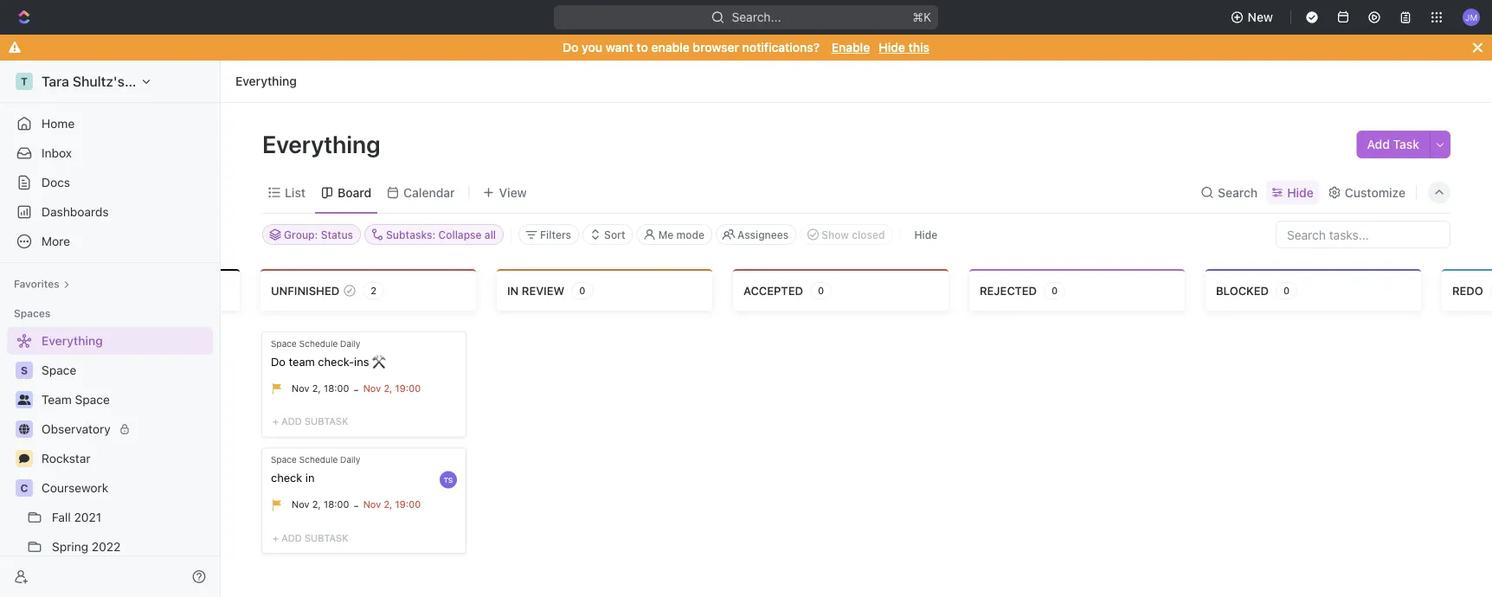 Task type: describe. For each thing, give the bounding box(es) containing it.
18:00 for team
[[324, 383, 349, 394]]

browser
[[693, 40, 739, 55]]

2022
[[92, 540, 121, 554]]

coursework, , element
[[16, 480, 33, 497]]

jm
[[1466, 12, 1478, 22]]

assignees
[[738, 229, 789, 241]]

0 for accepted
[[818, 285, 824, 297]]

19:00 for ts
[[395, 499, 421, 511]]

t
[[21, 75, 28, 87]]

favorites
[[14, 278, 60, 290]]

nov down check
[[292, 499, 310, 511]]

+ add subtask for in
[[273, 533, 348, 544]]

ts
[[444, 476, 453, 484]]

status
[[321, 229, 353, 241]]

fall 2021 link
[[52, 504, 210, 532]]

everything for rightmost everything link
[[236, 74, 297, 88]]

schedule for in
[[299, 455, 338, 465]]

19:00 for check-
[[395, 383, 421, 394]]

all
[[485, 229, 496, 241]]

shultz's
[[73, 73, 125, 90]]

filters button
[[519, 224, 579, 245]]

coursework link
[[42, 475, 210, 502]]

space schedule daily check in ts
[[271, 455, 453, 485]]

view
[[499, 185, 527, 200]]

add for check-
[[282, 416, 302, 427]]

dashboards
[[42, 205, 109, 219]]

closed
[[852, 229, 885, 241]]

space for space
[[42, 363, 76, 378]]

0 for rejected
[[1052, 285, 1058, 297]]

you
[[582, 40, 603, 55]]

coursework
[[42, 481, 108, 495]]

unfinished
[[271, 284, 340, 297]]

add inside button
[[1368, 137, 1391, 152]]

tara shultz's workspace
[[42, 73, 200, 90]]

want
[[606, 40, 634, 55]]

customize
[[1345, 185, 1406, 200]]

to
[[637, 40, 648, 55]]

search
[[1218, 185, 1258, 200]]

c
[[20, 482, 28, 494]]

do you want to enable browser notifications? enable hide this
[[563, 40, 930, 55]]

tara shultz's workspace, , element
[[16, 73, 33, 90]]

task
[[1394, 137, 1420, 152]]

assignees button
[[716, 224, 797, 245]]

filters
[[540, 229, 572, 241]]

Search tasks... text field
[[1277, 222, 1450, 248]]

collapse
[[439, 229, 482, 241]]

⚒️
[[372, 355, 384, 368]]

enable
[[832, 40, 870, 55]]

board link
[[334, 181, 372, 205]]

nov down ⚒️
[[363, 383, 381, 394]]

rockstar link
[[42, 445, 210, 473]]

home link
[[7, 110, 213, 138]]

mode
[[677, 229, 705, 241]]

0 for blocked
[[1284, 285, 1290, 297]]

me
[[659, 229, 674, 241]]

add task button
[[1357, 131, 1430, 158]]

fall
[[52, 510, 71, 525]]

check
[[271, 472, 302, 485]]

user group image
[[18, 395, 31, 405]]

hide button
[[1267, 181, 1319, 205]]

do inside space schedule daily do team check-ins ⚒️
[[271, 355, 286, 368]]

1 vertical spatial everything
[[262, 129, 386, 158]]

spring
[[52, 540, 88, 554]]

comment image
[[19, 454, 29, 464]]

review
[[522, 284, 565, 297]]

docs
[[42, 175, 70, 190]]

ts button
[[438, 470, 459, 491]]

group:
[[284, 229, 318, 241]]

in review
[[507, 284, 565, 297]]

fall 2021
[[52, 510, 101, 525]]

subtasks: collapse all
[[386, 229, 496, 241]]

search button
[[1196, 181, 1264, 205]]

in inside space schedule daily check in ts
[[306, 472, 315, 485]]

search...
[[732, 10, 781, 24]]

team
[[42, 393, 72, 407]]

subtask for team
[[305, 416, 348, 427]]

docs link
[[7, 169, 213, 197]]

subtasks:
[[386, 229, 436, 241]]

notifications?
[[743, 40, 820, 55]]

s
[[21, 365, 28, 377]]

observatory
[[42, 422, 111, 436]]

more
[[42, 234, 70, 249]]

home
[[42, 116, 75, 131]]

me mode button
[[637, 224, 713, 245]]

space link
[[42, 357, 210, 384]]

view button
[[477, 172, 533, 213]]

space schedule daily do team check-ins ⚒️
[[271, 339, 384, 368]]

new
[[1248, 10, 1274, 24]]



Task type: vqa. For each thing, say whether or not it's contained in the screenshot.
the leftmost user group icon
no



Task type: locate. For each thing, give the bounding box(es) containing it.
tara
[[42, 73, 69, 90]]

1 vertical spatial everything link
[[7, 327, 210, 355]]

0 horizontal spatial everything link
[[7, 327, 210, 355]]

globe image
[[19, 424, 29, 435]]

list link
[[281, 181, 306, 205]]

nov 2 , 18:00 - nov 2 , 19:00 down ins
[[292, 383, 421, 396]]

everything inside tree
[[42, 334, 103, 348]]

spring 2022 link
[[52, 533, 210, 561]]

+ add subtask for team
[[273, 416, 348, 427]]

2021
[[74, 510, 101, 525]]

subtask up space schedule daily check in ts
[[305, 416, 348, 427]]

+
[[273, 416, 279, 427], [273, 533, 279, 544]]

sort
[[604, 229, 626, 241]]

0 for in review
[[579, 285, 586, 297]]

4 0 from the left
[[1284, 285, 1290, 297]]

more button
[[7, 228, 213, 255]]

,
[[318, 383, 321, 394], [390, 383, 393, 394], [318, 499, 321, 511], [390, 499, 393, 511]]

nov
[[292, 383, 310, 394], [363, 383, 381, 394], [292, 499, 310, 511], [363, 499, 381, 511]]

calendar link
[[400, 181, 455, 205]]

2 nov 2 , 18:00 - nov 2 , 19:00 from the top
[[292, 499, 421, 512]]

do left you
[[563, 40, 579, 55]]

hide button
[[908, 224, 945, 245]]

schedule inside space schedule daily do team check-ins ⚒️
[[299, 339, 338, 349]]

add for ts
[[282, 533, 302, 544]]

hide inside button
[[915, 229, 938, 241]]

0 vertical spatial schedule
[[299, 339, 338, 349]]

0 horizontal spatial in
[[306, 472, 315, 485]]

workspace
[[128, 73, 200, 90]]

everything link
[[231, 71, 301, 92], [7, 327, 210, 355]]

2 vertical spatial add
[[282, 533, 302, 544]]

0 vertical spatial +
[[273, 416, 279, 427]]

show closed button
[[800, 224, 893, 245]]

hide right closed
[[915, 229, 938, 241]]

0 right accepted
[[818, 285, 824, 297]]

spring 2022
[[52, 540, 121, 554]]

nov 2 , 18:00 - nov 2 , 19:00 for team
[[292, 383, 421, 396]]

daily inside space schedule daily check in ts
[[340, 455, 360, 465]]

1 schedule from the top
[[299, 339, 338, 349]]

team
[[289, 355, 315, 368]]

2 - from the top
[[354, 499, 359, 512]]

schedule inside space schedule daily check in ts
[[299, 455, 338, 465]]

18:00 down check-
[[324, 383, 349, 394]]

sidebar navigation
[[0, 61, 224, 597]]

1 19:00 from the top
[[395, 383, 421, 394]]

2 subtask from the top
[[305, 533, 348, 544]]

add left the task
[[1368, 137, 1391, 152]]

new button
[[1224, 3, 1284, 31]]

1 + from the top
[[273, 416, 279, 427]]

1 0 from the left
[[579, 285, 586, 297]]

add down check
[[282, 533, 302, 544]]

1 18:00 from the top
[[324, 383, 349, 394]]

0 vertical spatial 19:00
[[395, 383, 421, 394]]

this
[[909, 40, 930, 55]]

1 vertical spatial 19:00
[[395, 499, 421, 511]]

accepted
[[744, 284, 804, 297]]

calendar
[[404, 185, 455, 200]]

18:00 for in
[[324, 499, 349, 511]]

do
[[563, 40, 579, 55], [271, 355, 286, 368]]

0 horizontal spatial hide
[[879, 40, 906, 55]]

1 vertical spatial do
[[271, 355, 286, 368]]

0 vertical spatial 18:00
[[324, 383, 349, 394]]

space inside space schedule daily check in ts
[[271, 455, 297, 465]]

+ for check
[[273, 533, 279, 544]]

19:00
[[395, 383, 421, 394], [395, 499, 421, 511]]

1 vertical spatial schedule
[[299, 455, 338, 465]]

0 vertical spatial daily
[[340, 339, 360, 349]]

schedule for team
[[299, 339, 338, 349]]

schedule up check
[[299, 455, 338, 465]]

0 vertical spatial everything link
[[231, 71, 301, 92]]

board
[[338, 185, 372, 200]]

0 horizontal spatial do
[[271, 355, 286, 368]]

tree
[[7, 327, 213, 597]]

+ up check
[[273, 416, 279, 427]]

1 horizontal spatial do
[[563, 40, 579, 55]]

1 vertical spatial + add subtask
[[273, 533, 348, 544]]

nov 2 , 18:00 - nov 2 , 19:00 down space schedule daily check in ts
[[292, 499, 421, 512]]

me mode
[[659, 229, 705, 241]]

0 right review
[[579, 285, 586, 297]]

daily for team
[[340, 339, 360, 349]]

everything for left everything link
[[42, 334, 103, 348]]

3 0 from the left
[[1052, 285, 1058, 297]]

2 19:00 from the top
[[395, 499, 421, 511]]

daily for in
[[340, 455, 360, 465]]

0 vertical spatial hide
[[879, 40, 906, 55]]

0 right the blocked
[[1284, 285, 1290, 297]]

hide right search
[[1288, 185, 1314, 200]]

favorites button
[[7, 274, 77, 294]]

0 vertical spatial subtask
[[305, 416, 348, 427]]

18:00 down space schedule daily check in ts
[[324, 499, 349, 511]]

2 + from the top
[[273, 533, 279, 544]]

do left team
[[271, 355, 286, 368]]

1 vertical spatial -
[[354, 499, 359, 512]]

+ add subtask down team
[[273, 416, 348, 427]]

rejected
[[980, 284, 1037, 297]]

2
[[371, 285, 377, 297], [312, 383, 318, 394], [384, 383, 390, 394], [312, 499, 318, 511], [384, 499, 390, 511]]

0 vertical spatial add
[[1368, 137, 1391, 152]]

space inside 'link'
[[75, 393, 110, 407]]

0 vertical spatial in
[[507, 284, 519, 297]]

1 vertical spatial +
[[273, 533, 279, 544]]

1 horizontal spatial everything link
[[231, 71, 301, 92]]

team space link
[[42, 386, 210, 414]]

nov down space schedule daily check in ts
[[363, 499, 381, 511]]

team space
[[42, 393, 110, 407]]

in right check
[[306, 472, 315, 485]]

nov 2 , 18:00 - nov 2 , 19:00
[[292, 383, 421, 396], [292, 499, 421, 512]]

rockstar
[[42, 452, 91, 466]]

hide inside dropdown button
[[1288, 185, 1314, 200]]

18:00
[[324, 383, 349, 394], [324, 499, 349, 511]]

nov 2 , 18:00 - nov 2 , 19:00 for in
[[292, 499, 421, 512]]

- down ins
[[354, 383, 359, 396]]

dashboards link
[[7, 198, 213, 226]]

0 vertical spatial + add subtask
[[273, 416, 348, 427]]

2 vertical spatial hide
[[915, 229, 938, 241]]

2 + add subtask from the top
[[273, 533, 348, 544]]

+ add subtask
[[273, 416, 348, 427], [273, 533, 348, 544]]

hide
[[879, 40, 906, 55], [1288, 185, 1314, 200], [915, 229, 938, 241]]

inbox link
[[7, 139, 213, 167]]

space, , element
[[16, 362, 33, 379]]

1 horizontal spatial hide
[[915, 229, 938, 241]]

list
[[285, 185, 306, 200]]

1 subtask from the top
[[305, 416, 348, 427]]

tree inside sidebar navigation
[[7, 327, 213, 597]]

0 vertical spatial do
[[563, 40, 579, 55]]

add task
[[1368, 137, 1420, 152]]

hide left this
[[879, 40, 906, 55]]

in left review
[[507, 284, 519, 297]]

1 vertical spatial nov 2 , 18:00 - nov 2 , 19:00
[[292, 499, 421, 512]]

inbox
[[42, 146, 72, 160]]

1 vertical spatial hide
[[1288, 185, 1314, 200]]

0 vertical spatial -
[[354, 383, 359, 396]]

view button
[[477, 181, 533, 205]]

space for space schedule daily do team check-ins ⚒️
[[271, 339, 297, 349]]

spaces
[[14, 307, 51, 320]]

0 vertical spatial nov 2 , 18:00 - nov 2 , 19:00
[[292, 383, 421, 396]]

- down space schedule daily check in ts
[[354, 499, 359, 512]]

- for in
[[354, 499, 359, 512]]

1 vertical spatial subtask
[[305, 533, 348, 544]]

1 daily from the top
[[340, 339, 360, 349]]

customize button
[[1323, 181, 1411, 205]]

1 nov 2 , 18:00 - nov 2 , 19:00 from the top
[[292, 383, 421, 396]]

1 vertical spatial daily
[[340, 455, 360, 465]]

2 schedule from the top
[[299, 455, 338, 465]]

schedule
[[299, 339, 338, 349], [299, 455, 338, 465]]

0 right rejected
[[1052, 285, 1058, 297]]

0 vertical spatial everything
[[236, 74, 297, 88]]

schedule up team
[[299, 339, 338, 349]]

+ for do
[[273, 416, 279, 427]]

subtask for in
[[305, 533, 348, 544]]

2 vertical spatial everything
[[42, 334, 103, 348]]

sort button
[[583, 224, 634, 245]]

enable
[[652, 40, 690, 55]]

tree containing everything
[[7, 327, 213, 597]]

daily inside space schedule daily do team check-ins ⚒️
[[340, 339, 360, 349]]

2 horizontal spatial hide
[[1288, 185, 1314, 200]]

- for team
[[354, 383, 359, 396]]

+ down check
[[273, 533, 279, 544]]

jm button
[[1458, 3, 1486, 31]]

2 daily from the top
[[340, 455, 360, 465]]

subtask down space schedule daily check in ts
[[305, 533, 348, 544]]

check-
[[318, 355, 354, 368]]

1 vertical spatial in
[[306, 472, 315, 485]]

2 18:00 from the top
[[324, 499, 349, 511]]

show closed
[[822, 229, 885, 241]]

show
[[822, 229, 849, 241]]

redo
[[1453, 284, 1484, 297]]

1 + add subtask from the top
[[273, 416, 348, 427]]

1 vertical spatial 18:00
[[324, 499, 349, 511]]

nov down team
[[292, 383, 310, 394]]

⌘k
[[913, 10, 932, 24]]

space
[[271, 339, 297, 349], [42, 363, 76, 378], [75, 393, 110, 407], [271, 455, 297, 465]]

blocked
[[1217, 284, 1269, 297]]

space for space schedule daily check in ts
[[271, 455, 297, 465]]

1 - from the top
[[354, 383, 359, 396]]

group: status
[[284, 229, 353, 241]]

+ add subtask down check
[[273, 533, 348, 544]]

1 horizontal spatial in
[[507, 284, 519, 297]]

add up check
[[282, 416, 302, 427]]

in
[[507, 284, 519, 297], [306, 472, 315, 485]]

2 0 from the left
[[818, 285, 824, 297]]

observatory link
[[42, 416, 210, 443]]

ins
[[354, 355, 369, 368]]

add
[[1368, 137, 1391, 152], [282, 416, 302, 427], [282, 533, 302, 544]]

1 vertical spatial add
[[282, 416, 302, 427]]

space inside space schedule daily do team check-ins ⚒️
[[271, 339, 297, 349]]



